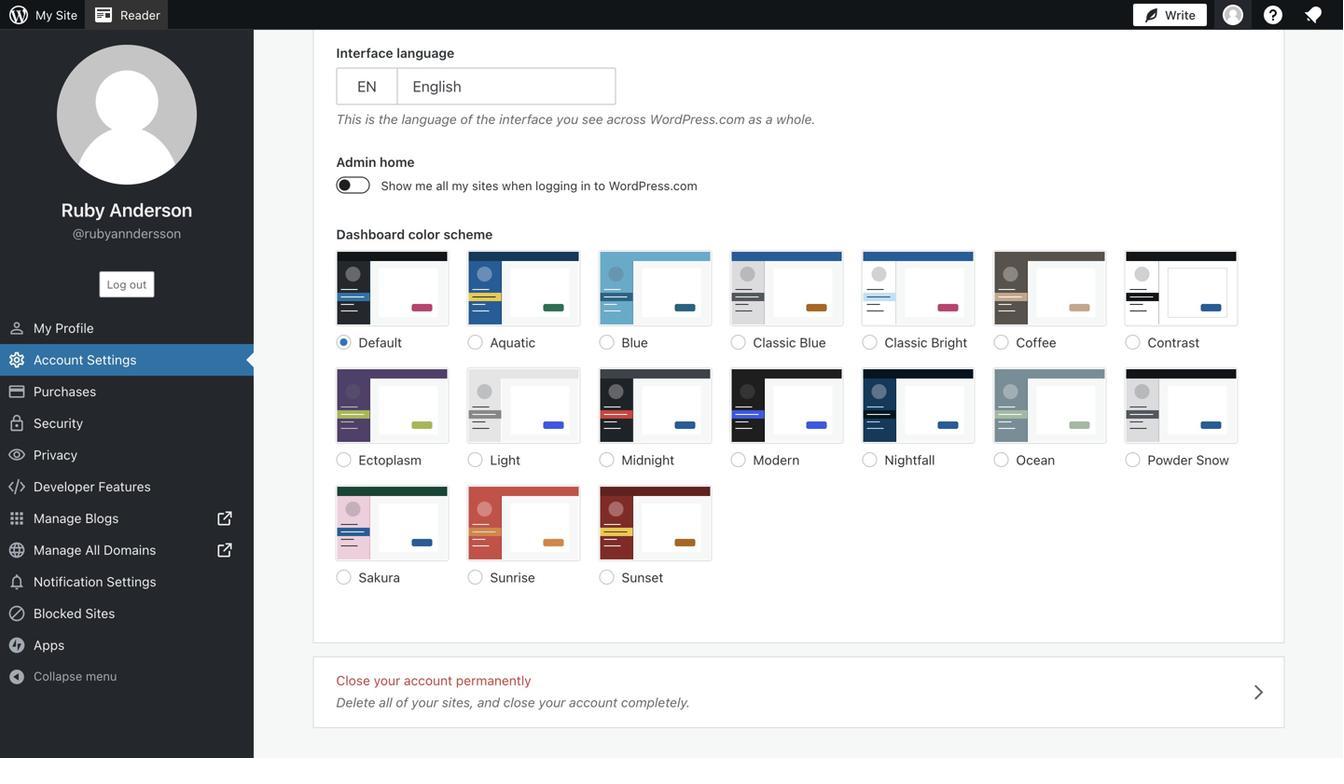 Task type: describe. For each thing, give the bounding box(es) containing it.
manage all domains
[[34, 542, 156, 558]]

group containing en
[[336, 43, 1261, 129]]

reader link
[[85, 0, 168, 30]]

sites,
[[442, 695, 474, 710]]

bright
[[931, 335, 967, 350]]

this is the language of the interface you see across wordpress.com as a whole.
[[336, 111, 816, 127]]

language image
[[7, 541, 26, 560]]

manage your notifications image
[[1302, 4, 1324, 26]]

all inside close your account permanently delete all of your sites, and close your account completely.
[[379, 695, 392, 710]]

sunrise
[[490, 570, 535, 585]]

interface language
[[336, 45, 454, 61]]

aquatic image
[[468, 251, 580, 325]]

help image
[[1262, 4, 1284, 26]]

interface
[[336, 45, 393, 61]]

log out
[[107, 278, 147, 291]]

classic blue image
[[731, 251, 843, 325]]

privacy link
[[0, 439, 254, 471]]

sakura image
[[336, 486, 448, 561]]

show me all my sites when logging in to wordpress.com
[[381, 179, 697, 193]]

reader
[[120, 8, 160, 22]]

developer features link
[[0, 471, 254, 503]]

apps
[[34, 637, 65, 653]]

ocean
[[1016, 452, 1055, 468]]

purchases link
[[0, 376, 254, 408]]

site
[[56, 8, 77, 22]]

visibility image
[[7, 446, 26, 464]]

domains
[[104, 542, 156, 558]]

1 the from the left
[[378, 111, 398, 127]]

2 the from the left
[[476, 111, 496, 127]]

menu
[[86, 669, 117, 683]]

powder snow image
[[1125, 368, 1237, 443]]

english
[[413, 77, 461, 95]]

1 blue from the left
[[622, 335, 648, 350]]

interface
[[499, 111, 553, 127]]

privacy
[[34, 447, 78, 463]]

manage all domains link
[[0, 534, 254, 566]]

profile
[[55, 320, 94, 336]]

dashboard color scheme
[[336, 227, 493, 242]]

security link
[[0, 408, 254, 439]]

whole.
[[776, 111, 816, 127]]

nightfall
[[885, 452, 935, 468]]

completely.
[[621, 695, 690, 710]]

ocean image
[[994, 368, 1106, 443]]

delete
[[336, 695, 375, 710]]

my
[[452, 179, 469, 193]]

log
[[107, 278, 126, 291]]

account
[[34, 352, 83, 367]]

notification settings
[[34, 574, 156, 589]]

blocked sites link
[[0, 598, 254, 630]]

account settings link
[[0, 344, 254, 376]]

my profile
[[34, 320, 94, 336]]

home
[[380, 154, 415, 170]]

sites
[[85, 606, 115, 621]]

in
[[581, 179, 591, 193]]

1 horizontal spatial of
[[460, 111, 472, 127]]

lock image
[[7, 414, 26, 433]]

classic bright
[[885, 335, 967, 350]]

manage for manage all domains
[[34, 542, 82, 558]]

contrast
[[1148, 335, 1200, 350]]

default
[[359, 335, 402, 350]]

scheme
[[443, 227, 493, 242]]

collapse
[[34, 669, 82, 683]]

write link
[[1133, 0, 1207, 30]]

my profile image
[[1223, 5, 1243, 25]]

all inside admin home group
[[436, 179, 449, 193]]

blogs
[[85, 511, 119, 526]]

ruby anderson @ rubyanndersson
[[61, 199, 192, 241]]

apps image
[[7, 509, 26, 528]]

0 horizontal spatial account
[[404, 673, 452, 688]]

when
[[502, 179, 532, 193]]

of inside close your account permanently delete all of your sites, and close your account completely.
[[396, 695, 408, 710]]

manage for manage blogs
[[34, 511, 82, 526]]

nightfall image
[[862, 368, 974, 443]]

features
[[98, 479, 151, 494]]

wordpress.com inside group
[[650, 111, 745, 127]]

my for my site
[[35, 8, 52, 22]]

modern
[[753, 452, 800, 468]]

log out button
[[99, 271, 154, 298]]

security
[[34, 415, 83, 431]]

all
[[85, 542, 100, 558]]

sunset image
[[599, 486, 711, 561]]

0 vertical spatial language
[[397, 45, 454, 61]]

2 blue from the left
[[800, 335, 826, 350]]

1 vertical spatial account
[[569, 695, 617, 710]]

collapse menu
[[34, 669, 117, 683]]

color
[[408, 227, 440, 242]]

logging
[[535, 179, 577, 193]]

coffee
[[1016, 335, 1056, 350]]

notification
[[34, 574, 103, 589]]

classic blue
[[753, 335, 826, 350]]

my site link
[[0, 0, 85, 30]]

notification settings link
[[0, 566, 254, 598]]

settings for notification settings
[[107, 574, 156, 589]]

account settings
[[34, 352, 137, 367]]

sakura
[[359, 570, 400, 585]]

purchases
[[34, 384, 96, 399]]



Task type: vqa. For each thing, say whether or not it's contained in the screenshot.
Dismiss image
no



Task type: locate. For each thing, give the bounding box(es) containing it.
notifications image
[[7, 573, 26, 591]]

my left "site"
[[35, 8, 52, 22]]

sites
[[472, 179, 499, 193]]

classic for classic bright
[[885, 335, 928, 350]]

1 vertical spatial language
[[402, 111, 457, 127]]

1 horizontal spatial classic
[[885, 335, 928, 350]]

1 horizontal spatial your
[[411, 695, 438, 710]]

1 vertical spatial my
[[34, 320, 52, 336]]

the left interface
[[476, 111, 496, 127]]

my
[[35, 8, 52, 22], [34, 320, 52, 336]]

1 vertical spatial group
[[336, 225, 1261, 602]]

0 horizontal spatial of
[[396, 695, 408, 710]]

0 vertical spatial wordpress.com
[[650, 111, 745, 127]]

wordpress.com
[[650, 111, 745, 127], [609, 179, 697, 193]]

a
[[766, 111, 773, 127]]

ectoplasm image
[[336, 368, 448, 443]]

1 horizontal spatial the
[[476, 111, 496, 127]]

dashboard
[[336, 227, 405, 242]]

credit_card image
[[7, 382, 26, 401]]

0 vertical spatial account
[[404, 673, 452, 688]]

wordpress.com left as
[[650, 111, 745, 127]]

language
[[397, 45, 454, 61], [402, 111, 457, 127]]

block image
[[7, 604, 26, 623]]

language down english
[[402, 111, 457, 127]]

group
[[336, 43, 1261, 129], [336, 225, 1261, 602]]

0 vertical spatial my
[[35, 8, 52, 22]]

admin home group
[[336, 152, 1261, 206]]

1 vertical spatial settings
[[107, 574, 156, 589]]

of right delete at the bottom of the page
[[396, 695, 408, 710]]

default image
[[336, 251, 448, 325]]

collapse menu link
[[0, 661, 254, 692]]

of down english
[[460, 111, 472, 127]]

None radio
[[336, 335, 351, 350], [599, 335, 614, 350], [731, 335, 746, 350], [1125, 335, 1140, 350], [336, 452, 351, 467], [599, 452, 614, 467], [862, 452, 877, 467], [336, 335, 351, 350], [599, 335, 614, 350], [731, 335, 746, 350], [1125, 335, 1140, 350], [336, 452, 351, 467], [599, 452, 614, 467], [862, 452, 877, 467]]

blue
[[622, 335, 648, 350], [800, 335, 826, 350]]

1 classic from the left
[[753, 335, 796, 350]]

close your account permanently delete all of your sites, and close your account completely.
[[336, 673, 690, 710]]

manage blogs link
[[0, 503, 254, 534]]

powder snow
[[1148, 452, 1229, 468]]

as
[[748, 111, 762, 127]]

the right is
[[378, 111, 398, 127]]

aquatic
[[490, 335, 536, 350]]

ectoplasm
[[359, 452, 422, 468]]

group containing dashboard color scheme
[[336, 225, 1261, 602]]

of
[[460, 111, 472, 127], [396, 695, 408, 710]]

@
[[72, 226, 84, 241]]

0 vertical spatial settings
[[87, 352, 137, 367]]

sunset
[[622, 570, 663, 585]]

coffee image
[[994, 251, 1106, 325]]

2 manage from the top
[[34, 542, 82, 558]]

account up sites,
[[404, 673, 452, 688]]

my site
[[35, 8, 77, 22]]

light image
[[468, 368, 580, 443]]

settings down domains at the left
[[107, 574, 156, 589]]

apps link
[[0, 630, 254, 661]]

manage down developer
[[34, 511, 82, 526]]

write
[[1165, 8, 1196, 22]]

blocked sites
[[34, 606, 115, 621]]

sunrise image
[[468, 486, 580, 561]]

anderson
[[109, 199, 192, 221]]

0 vertical spatial group
[[336, 43, 1261, 129]]

2 horizontal spatial your
[[539, 695, 565, 710]]

0 horizontal spatial all
[[379, 695, 392, 710]]

midnight
[[622, 452, 674, 468]]

1 manage from the top
[[34, 511, 82, 526]]

rubyanndersson
[[84, 226, 181, 241]]

out
[[130, 278, 147, 291]]

across
[[607, 111, 646, 127]]

account
[[404, 673, 452, 688], [569, 695, 617, 710]]

blue down classic blue image
[[800, 335, 826, 350]]

my right person image
[[34, 320, 52, 336]]

permanently
[[456, 673, 531, 688]]

my profile link
[[0, 312, 254, 344]]

modern image
[[731, 368, 843, 443]]

language up english
[[397, 45, 454, 61]]

manage blogs
[[34, 511, 119, 526]]

developer
[[34, 479, 95, 494]]

en
[[357, 77, 377, 95]]

1 vertical spatial of
[[396, 695, 408, 710]]

1 vertical spatial wordpress.com
[[609, 179, 697, 193]]

1 vertical spatial all
[[379, 695, 392, 710]]

main content containing en
[[314, 0, 1284, 727]]

2 group from the top
[[336, 225, 1261, 602]]

person image
[[7, 319, 26, 338]]

0 horizontal spatial classic
[[753, 335, 796, 350]]

settings for account settings
[[87, 352, 137, 367]]

1 horizontal spatial all
[[436, 179, 449, 193]]

1 horizontal spatial blue
[[800, 335, 826, 350]]

blue down "blue" image
[[622, 335, 648, 350]]

2 classic from the left
[[885, 335, 928, 350]]

this
[[336, 111, 362, 127]]

0 vertical spatial manage
[[34, 511, 82, 526]]

ruby anderson image
[[57, 45, 197, 185]]

1 vertical spatial manage
[[34, 542, 82, 558]]

developer features
[[34, 479, 151, 494]]

admin
[[336, 154, 376, 170]]

manage
[[34, 511, 82, 526], [34, 542, 82, 558]]

you
[[556, 111, 578, 127]]

me
[[415, 179, 433, 193]]

ruby
[[61, 199, 105, 221]]

0 horizontal spatial blue
[[622, 335, 648, 350]]

snow
[[1196, 452, 1229, 468]]

is
[[365, 111, 375, 127]]

see
[[582, 111, 603, 127]]

manage up notification
[[34, 542, 82, 558]]

classic bright image
[[862, 251, 974, 325]]

light
[[490, 452, 520, 468]]

close
[[503, 695, 535, 710]]

my for my profile
[[34, 320, 52, 336]]

blue image
[[599, 251, 711, 325]]

0 horizontal spatial your
[[374, 673, 400, 688]]

admin home
[[336, 154, 415, 170]]

to
[[594, 179, 605, 193]]

contrast image
[[1125, 251, 1237, 325]]

None radio
[[468, 335, 483, 350], [862, 335, 877, 350], [994, 335, 1009, 350], [468, 452, 483, 467], [731, 452, 746, 467], [994, 452, 1009, 467], [1125, 452, 1140, 467], [336, 570, 351, 585], [468, 570, 483, 585], [599, 570, 614, 585], [468, 335, 483, 350], [862, 335, 877, 350], [994, 335, 1009, 350], [468, 452, 483, 467], [731, 452, 746, 467], [994, 452, 1009, 467], [1125, 452, 1140, 467], [336, 570, 351, 585], [468, 570, 483, 585], [599, 570, 614, 585]]

wordpress.com right to
[[609, 179, 697, 193]]

midnight image
[[599, 368, 711, 443]]

show
[[381, 179, 412, 193]]

account left completely.
[[569, 695, 617, 710]]

and
[[477, 695, 500, 710]]

0 vertical spatial of
[[460, 111, 472, 127]]

0 horizontal spatial the
[[378, 111, 398, 127]]

1 horizontal spatial account
[[569, 695, 617, 710]]

my inside "link"
[[34, 320, 52, 336]]

blocked
[[34, 606, 82, 621]]

0 vertical spatial all
[[436, 179, 449, 193]]

1 group from the top
[[336, 43, 1261, 129]]

wordpress.com inside admin home group
[[609, 179, 697, 193]]

all left my
[[436, 179, 449, 193]]

main content
[[314, 0, 1284, 727]]

settings
[[87, 352, 137, 367], [107, 574, 156, 589]]

settings down 'my profile' "link"
[[87, 352, 137, 367]]

classic for classic blue
[[753, 335, 796, 350]]

powder
[[1148, 452, 1193, 468]]

settings image
[[7, 351, 26, 369]]

classic left 'bright'
[[885, 335, 928, 350]]

all right delete at the bottom of the page
[[379, 695, 392, 710]]

classic down classic blue image
[[753, 335, 796, 350]]



